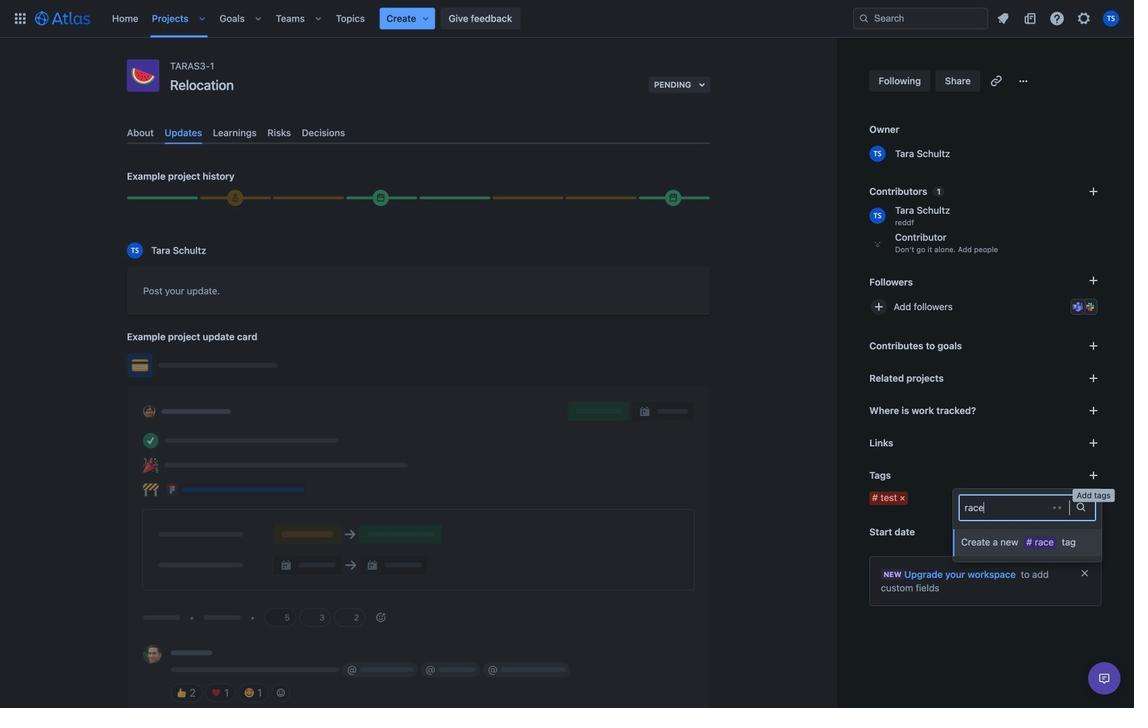 Task type: vqa. For each thing, say whether or not it's contained in the screenshot.
topmost "Heading"
no



Task type: locate. For each thing, give the bounding box(es) containing it.
add link image
[[1086, 435, 1102, 452]]

add team or contributors image
[[1086, 184, 1102, 200]]

slack logo showing nan channels are connected to this project image
[[1085, 302, 1096, 313]]

tab list
[[122, 122, 716, 144]]

close tag image
[[897, 494, 908, 504]]

search image
[[859, 13, 870, 24]]

banner
[[0, 0, 1134, 38]]

Search field
[[853, 8, 988, 29]]

None search field
[[853, 8, 988, 29]]

Search tags text field
[[965, 502, 986, 515]]

msteams logo showing  channels are connected to this project image
[[1073, 302, 1084, 313]]

help image
[[1049, 10, 1065, 27]]

account image
[[1103, 10, 1119, 27]]

tooltip
[[1073, 489, 1115, 503]]

Main content area, start typing to enter text. text field
[[143, 283, 694, 304]]

open intercom messenger image
[[1096, 671, 1113, 687]]

add goals image
[[1086, 338, 1102, 354]]



Task type: describe. For each thing, give the bounding box(es) containing it.
add follower image
[[871, 299, 887, 315]]

add tag image
[[1086, 468, 1102, 484]]

top element
[[8, 0, 853, 37]]

add related project image
[[1086, 371, 1102, 387]]

switch to... image
[[12, 10, 28, 27]]

close banner image
[[1080, 568, 1090, 579]]

settings image
[[1076, 10, 1092, 27]]

add work tracking links image
[[1086, 403, 1102, 419]]

notifications image
[[995, 10, 1011, 27]]

open image
[[1073, 499, 1089, 515]]

add a follower image
[[1086, 273, 1102, 289]]



